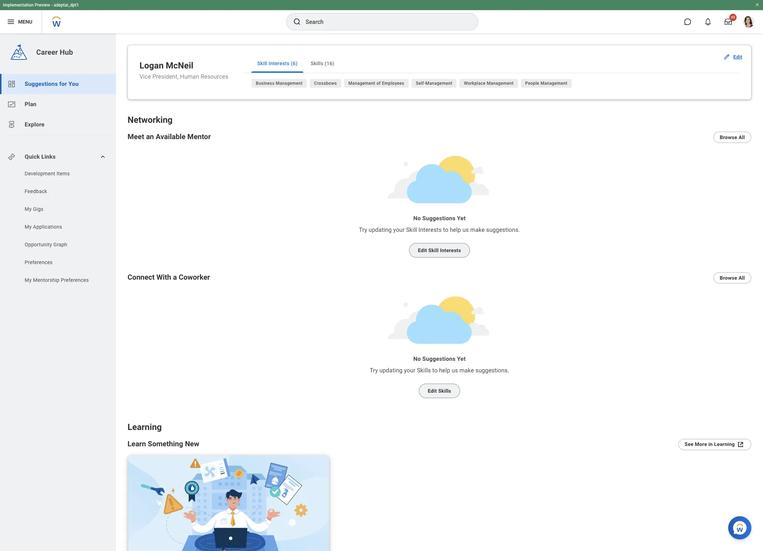 Task type: describe. For each thing, give the bounding box(es) containing it.
0 vertical spatial make
[[470, 226, 485, 233]]

profile logan mcneil image
[[743, 16, 754, 29]]

explore
[[25, 121, 45, 128]]

skills (16)
[[311, 61, 334, 66]]

try for connect with a coworker
[[370, 367, 378, 374]]

suggestions for meet an available mentor
[[422, 215, 455, 222]]

menu banner
[[0, 0, 763, 33]]

2 management from the left
[[348, 81, 375, 86]]

adeptai_dpt1
[[54, 3, 79, 8]]

gigs
[[33, 206, 43, 212]]

preview
[[35, 3, 50, 8]]

0 vertical spatial us
[[462, 226, 469, 233]]

browse all link for meet an available mentor
[[713, 132, 751, 143]]

coworker
[[179, 273, 210, 282]]

suggestions for you
[[25, 80, 79, 87]]

see
[[685, 441, 693, 447]]

skill interests (6)
[[257, 61, 298, 66]]

dashboard image
[[7, 80, 16, 88]]

yet for connect with a coworker
[[457, 355, 466, 362]]

justify image
[[7, 17, 15, 26]]

interests inside edit skill interests button
[[440, 247, 461, 253]]

your for meet an available mentor
[[393, 226, 405, 233]]

suggestions for connect with a coworker
[[422, 355, 455, 362]]

logan mcneil vice president, human resources
[[139, 61, 228, 80]]

graph
[[53, 242, 67, 247]]

menu button
[[0, 10, 42, 33]]

people management
[[525, 81, 567, 86]]

edit skills
[[428, 388, 451, 394]]

try updating your skill interests to help us make suggestions.
[[359, 226, 520, 233]]

employees
[[382, 81, 404, 86]]

learn
[[128, 440, 146, 448]]

explore link
[[0, 114, 116, 135]]

mentorship
[[33, 277, 59, 283]]

(16)
[[325, 61, 334, 66]]

try updating your skills to help us make suggestions.
[[370, 367, 509, 374]]

workplace
[[464, 81, 486, 86]]

development items link
[[24, 170, 98, 177]]

1 vertical spatial suggestions.
[[475, 367, 509, 374]]

browse for meet an available mentor
[[720, 134, 737, 140]]

no suggestions yet for connect with a coworker
[[413, 355, 466, 362]]

0 vertical spatial help
[[450, 226, 461, 233]]

1 vertical spatial to
[[432, 367, 438, 374]]

management for self-management
[[425, 81, 452, 86]]

management for workplace management
[[487, 81, 514, 86]]

items
[[57, 171, 70, 176]]

hub
[[60, 48, 73, 57]]

inbox large image
[[725, 18, 732, 25]]

browse for connect with a coworker
[[720, 275, 737, 281]]

for
[[59, 80, 67, 87]]

Search Workday  search field
[[306, 14, 463, 30]]

something
[[148, 440, 183, 448]]

my for my gigs
[[25, 206, 32, 212]]

management for people management
[[541, 81, 567, 86]]

human
[[180, 73, 199, 80]]

president,
[[152, 73, 179, 80]]

all for connect with a coworker
[[739, 275, 745, 281]]

edit skill interests button
[[409, 243, 470, 258]]

development items
[[25, 171, 70, 176]]

edit skills button
[[419, 384, 460, 398]]

management for business management
[[276, 81, 303, 86]]

1 vertical spatial us
[[452, 367, 458, 374]]

applications
[[33, 224, 62, 230]]

1 vertical spatial skills
[[417, 367, 431, 374]]

quick links element
[[7, 150, 110, 164]]

no for mentor
[[413, 215, 421, 222]]

quick
[[25, 153, 40, 160]]

feedback
[[25, 188, 47, 194]]

see more in learning link
[[678, 439, 751, 450]]

33
[[731, 15, 735, 19]]

implementation preview -   adeptai_dpt1
[[3, 3, 79, 8]]

my mentorship preferences
[[25, 277, 89, 283]]

opportunity graph link
[[24, 241, 98, 248]]

links
[[41, 153, 56, 160]]

meet
[[128, 132, 144, 141]]

all for meet an available mentor
[[739, 134, 745, 140]]

business management
[[256, 81, 303, 86]]

edit for meet an available mentor
[[418, 247, 427, 253]]

feedback link
[[24, 188, 98, 195]]

0 vertical spatial suggestions.
[[486, 226, 520, 233]]

0 horizontal spatial preferences
[[25, 259, 53, 265]]

management of employees
[[348, 81, 404, 86]]

more
[[695, 441, 707, 447]]

edit image
[[723, 53, 730, 61]]

0 vertical spatial learning
[[128, 422, 162, 432]]

0 horizontal spatial skills
[[311, 61, 323, 66]]

meet an available mentor
[[128, 132, 211, 141]]

my applications link
[[24, 223, 98, 230]]

preferences link
[[24, 259, 98, 266]]

workplace management
[[464, 81, 514, 86]]

try for meet an available mentor
[[359, 226, 367, 233]]

career
[[36, 48, 58, 57]]

edit button
[[720, 50, 747, 64]]

updating for meet an available mentor
[[369, 226, 392, 233]]

1 vertical spatial skill
[[406, 226, 417, 233]]

career hub
[[36, 48, 73, 57]]

development
[[25, 171, 55, 176]]



Task type: locate. For each thing, give the bounding box(es) containing it.
management
[[276, 81, 303, 86], [348, 81, 375, 86], [425, 81, 452, 86], [487, 81, 514, 86], [541, 81, 567, 86]]

2 browse all from the top
[[720, 275, 745, 281]]

no suggestions yet for meet an available mentor
[[413, 215, 466, 222]]

3 my from the top
[[25, 277, 32, 283]]

updating
[[369, 226, 392, 233], [379, 367, 403, 374]]

0 horizontal spatial try
[[359, 226, 367, 233]]

no
[[413, 215, 421, 222], [413, 355, 421, 362]]

mentor
[[187, 132, 211, 141]]

1 horizontal spatial edit
[[428, 388, 437, 394]]

yet
[[457, 215, 466, 222], [457, 355, 466, 362]]

self-
[[416, 81, 425, 86]]

your for connect with a coworker
[[404, 367, 415, 374]]

interests left "(6)"
[[269, 61, 289, 66]]

1 yet from the top
[[457, 215, 466, 222]]

1 all from the top
[[739, 134, 745, 140]]

1 horizontal spatial preferences
[[61, 277, 89, 283]]

chevron up small image
[[99, 153, 107, 161]]

1 vertical spatial no
[[413, 355, 421, 362]]

available
[[156, 132, 186, 141]]

tab list
[[243, 54, 739, 73]]

1 horizontal spatial skills
[[417, 367, 431, 374]]

(6)
[[291, 61, 298, 66]]

implementation
[[3, 3, 34, 8]]

learning right in
[[714, 441, 735, 447]]

0 vertical spatial your
[[393, 226, 405, 233]]

search image
[[293, 17, 301, 26]]

management left of at the left
[[348, 81, 375, 86]]

0 vertical spatial browse all
[[720, 134, 745, 140]]

2 no from the top
[[413, 355, 421, 362]]

1 horizontal spatial us
[[462, 226, 469, 233]]

0 vertical spatial my
[[25, 206, 32, 212]]

management right people
[[541, 81, 567, 86]]

0 horizontal spatial learning
[[128, 422, 162, 432]]

1 vertical spatial yet
[[457, 355, 466, 362]]

connect
[[128, 273, 155, 282]]

1 vertical spatial interests
[[418, 226, 442, 233]]

2 yet from the top
[[457, 355, 466, 362]]

2 browse from the top
[[720, 275, 737, 281]]

no for coworker
[[413, 355, 421, 362]]

2 horizontal spatial edit
[[733, 54, 742, 60]]

1 management from the left
[[276, 81, 303, 86]]

skills up edit skills button
[[417, 367, 431, 374]]

3 management from the left
[[425, 81, 452, 86]]

4 management from the left
[[487, 81, 514, 86]]

1 vertical spatial my
[[25, 224, 32, 230]]

0 horizontal spatial edit
[[418, 247, 427, 253]]

my inside "link"
[[25, 224, 32, 230]]

0 vertical spatial browse
[[720, 134, 737, 140]]

list containing suggestions for you
[[0, 74, 116, 135]]

1 horizontal spatial to
[[443, 226, 448, 233]]

people
[[525, 81, 539, 86]]

yet for meet an available mentor
[[457, 215, 466, 222]]

0 vertical spatial yet
[[457, 215, 466, 222]]

1 browse all link from the top
[[713, 132, 751, 143]]

onboarding home image
[[7, 100, 16, 109]]

plan
[[25, 101, 37, 108]]

your
[[393, 226, 405, 233], [404, 367, 415, 374]]

management left workplace
[[425, 81, 452, 86]]

self-management
[[416, 81, 452, 86]]

no suggestions yet up try updating your skills to help us make suggestions.
[[413, 355, 466, 362]]

no up try updating your skills to help us make suggestions.
[[413, 355, 421, 362]]

0 vertical spatial preferences
[[25, 259, 53, 265]]

2 vertical spatial interests
[[440, 247, 461, 253]]

-
[[51, 3, 53, 8]]

quick links
[[25, 153, 56, 160]]

1 browse from the top
[[720, 134, 737, 140]]

2 all from the top
[[739, 275, 745, 281]]

to
[[443, 226, 448, 233], [432, 367, 438, 374]]

0 vertical spatial browse all link
[[713, 132, 751, 143]]

1 vertical spatial try
[[370, 367, 378, 374]]

list containing development items
[[0, 170, 116, 285]]

my left the mentorship
[[25, 277, 32, 283]]

0 horizontal spatial to
[[432, 367, 438, 374]]

new
[[185, 440, 199, 448]]

2 browse all link from the top
[[713, 272, 751, 284]]

learning up learn
[[128, 422, 162, 432]]

2 list from the top
[[0, 170, 116, 285]]

1 vertical spatial your
[[404, 367, 415, 374]]

browse all link for connect with a coworker
[[713, 272, 751, 284]]

menu
[[18, 19, 32, 25]]

browse
[[720, 134, 737, 140], [720, 275, 737, 281]]

my down my gigs at the top
[[25, 224, 32, 230]]

learn something new
[[128, 440, 199, 448]]

suggestions up try updating your skill interests to help us make suggestions.
[[422, 215, 455, 222]]

2 horizontal spatial skill
[[428, 247, 439, 253]]

management right workplace
[[487, 81, 514, 86]]

1 no from the top
[[413, 215, 421, 222]]

0 horizontal spatial us
[[452, 367, 458, 374]]

timeline milestone image
[[7, 120, 16, 129]]

edit skill interests
[[418, 247, 461, 253]]

2 horizontal spatial skills
[[438, 388, 451, 394]]

browse all for meet an available mentor
[[720, 134, 745, 140]]

5 management from the left
[[541, 81, 567, 86]]

opportunity graph
[[25, 242, 67, 247]]

0 vertical spatial all
[[739, 134, 745, 140]]

1 list from the top
[[0, 74, 116, 135]]

my
[[25, 206, 32, 212], [25, 224, 32, 230], [25, 277, 32, 283]]

1 vertical spatial no suggestions yet
[[413, 355, 466, 362]]

skill up edit skill interests button
[[406, 226, 417, 233]]

no up try updating your skill interests to help us make suggestions.
[[413, 215, 421, 222]]

yet up try updating your skill interests to help us make suggestions.
[[457, 215, 466, 222]]

to up edit skills button
[[432, 367, 438, 374]]

connect with a coworker
[[128, 273, 210, 282]]

2 vertical spatial edit
[[428, 388, 437, 394]]

0 horizontal spatial skill
[[257, 61, 267, 66]]

suggestions.
[[486, 226, 520, 233], [475, 367, 509, 374]]

0 vertical spatial edit
[[733, 54, 742, 60]]

skills down try updating your skills to help us make suggestions.
[[438, 388, 451, 394]]

1 vertical spatial list
[[0, 170, 116, 285]]

0 vertical spatial no suggestions yet
[[413, 215, 466, 222]]

skill down try updating your skill interests to help us make suggestions.
[[428, 247, 439, 253]]

crossbows
[[314, 81, 337, 86]]

suggestions left for
[[25, 80, 58, 87]]

notifications large image
[[704, 18, 712, 25]]

a
[[173, 273, 177, 282]]

make
[[470, 226, 485, 233], [460, 367, 474, 374]]

0 vertical spatial try
[[359, 226, 367, 233]]

2 my from the top
[[25, 224, 32, 230]]

1 vertical spatial updating
[[379, 367, 403, 374]]

help
[[450, 226, 461, 233], [439, 367, 450, 374]]

preferences down opportunity
[[25, 259, 53, 265]]

us up edit skills button
[[452, 367, 458, 374]]

1 vertical spatial preferences
[[61, 277, 89, 283]]

1 horizontal spatial learning
[[714, 441, 735, 447]]

us up edit skill interests button
[[462, 226, 469, 233]]

to up the edit skill interests
[[443, 226, 448, 233]]

edit
[[733, 54, 742, 60], [418, 247, 427, 253], [428, 388, 437, 394]]

0 vertical spatial list
[[0, 74, 116, 135]]

preferences down the preferences link
[[61, 277, 89, 283]]

yet up try updating your skills to help us make suggestions.
[[457, 355, 466, 362]]

resources
[[201, 73, 228, 80]]

help up edit skills button
[[439, 367, 450, 374]]

my mentorship preferences link
[[24, 276, 98, 284]]

0 vertical spatial skills
[[311, 61, 323, 66]]

no suggestions yet up try updating your skill interests to help us make suggestions.
[[413, 215, 466, 222]]

try
[[359, 226, 367, 233], [370, 367, 378, 374]]

skill interests (6) button
[[251, 54, 303, 73]]

us
[[462, 226, 469, 233], [452, 367, 458, 374]]

1 no suggestions yet from the top
[[413, 215, 466, 222]]

list
[[0, 74, 116, 135], [0, 170, 116, 285]]

close environment banner image
[[755, 3, 759, 7]]

my gigs
[[25, 206, 43, 212]]

updating for connect with a coworker
[[379, 367, 403, 374]]

1 horizontal spatial try
[[370, 367, 378, 374]]

skill
[[257, 61, 267, 66], [406, 226, 417, 233], [428, 247, 439, 253]]

2 no suggestions yet from the top
[[413, 355, 466, 362]]

edit right edit icon
[[733, 54, 742, 60]]

0 vertical spatial suggestions
[[25, 80, 58, 87]]

33 button
[[720, 14, 737, 30]]

skill up the 'business'
[[257, 61, 267, 66]]

1 vertical spatial suggestions
[[422, 215, 455, 222]]

external link element
[[736, 440, 745, 449]]

learning
[[128, 422, 162, 432], [714, 441, 735, 447]]

opportunity
[[25, 242, 52, 247]]

0 vertical spatial interests
[[269, 61, 289, 66]]

with
[[156, 273, 171, 282]]

an
[[146, 132, 154, 141]]

1 vertical spatial browse all
[[720, 275, 745, 281]]

help up the edit skill interests
[[450, 226, 461, 233]]

1 vertical spatial learning
[[714, 441, 735, 447]]

mcneil
[[166, 61, 193, 71]]

my left gigs
[[25, 206, 32, 212]]

all
[[739, 134, 745, 140], [739, 275, 745, 281]]

logan
[[139, 61, 164, 71]]

you
[[68, 80, 79, 87]]

1 browse all from the top
[[720, 134, 745, 140]]

1 vertical spatial browse
[[720, 275, 737, 281]]

networking
[[128, 115, 173, 125]]

skills (16) button
[[305, 54, 340, 73]]

0 vertical spatial skill
[[257, 61, 267, 66]]

of
[[377, 81, 381, 86]]

0 vertical spatial updating
[[369, 226, 392, 233]]

management down "(6)"
[[276, 81, 303, 86]]

interests inside skill interests (6) button
[[269, 61, 289, 66]]

edit down try updating your skill interests to help us make suggestions.
[[418, 247, 427, 253]]

1 vertical spatial help
[[439, 367, 450, 374]]

browse all for connect with a coworker
[[720, 275, 745, 281]]

2 vertical spatial skill
[[428, 247, 439, 253]]

external link image
[[736, 440, 745, 449]]

1 my from the top
[[25, 206, 32, 212]]

vice
[[139, 73, 151, 80]]

2 vertical spatial suggestions
[[422, 355, 455, 362]]

0 vertical spatial no
[[413, 215, 421, 222]]

skills
[[311, 61, 323, 66], [417, 367, 431, 374], [438, 388, 451, 394]]

1 vertical spatial browse all link
[[713, 272, 751, 284]]

1 vertical spatial make
[[460, 367, 474, 374]]

0 vertical spatial to
[[443, 226, 448, 233]]

edit for connect with a coworker
[[428, 388, 437, 394]]

1 vertical spatial all
[[739, 275, 745, 281]]

2 vertical spatial my
[[25, 277, 32, 283]]

suggestions for you link
[[0, 74, 116, 94]]

tab list containing skill interests (6)
[[243, 54, 739, 73]]

interests down try updating your skill interests to help us make suggestions.
[[440, 247, 461, 253]]

in
[[708, 441, 713, 447]]

plan link
[[0, 94, 116, 114]]

link image
[[7, 153, 16, 161]]

see more in learning
[[685, 441, 735, 447]]

suggestions
[[25, 80, 58, 87], [422, 215, 455, 222], [422, 355, 455, 362]]

edit down try updating your skills to help us make suggestions.
[[428, 388, 437, 394]]

skills left (16)
[[311, 61, 323, 66]]

2 vertical spatial skills
[[438, 388, 451, 394]]

1 vertical spatial edit
[[418, 247, 427, 253]]

1 horizontal spatial skill
[[406, 226, 417, 233]]

suggestions up try updating your skills to help us make suggestions.
[[422, 355, 455, 362]]

my gigs link
[[24, 205, 98, 213]]

business
[[256, 81, 275, 86]]

my applications
[[25, 224, 62, 230]]

my for my applications
[[25, 224, 32, 230]]

browse all link
[[713, 132, 751, 143], [713, 272, 751, 284]]

interests up the edit skill interests
[[418, 226, 442, 233]]

my for my mentorship preferences
[[25, 277, 32, 283]]



Task type: vqa. For each thing, say whether or not it's contained in the screenshot.
Management of Employees
yes



